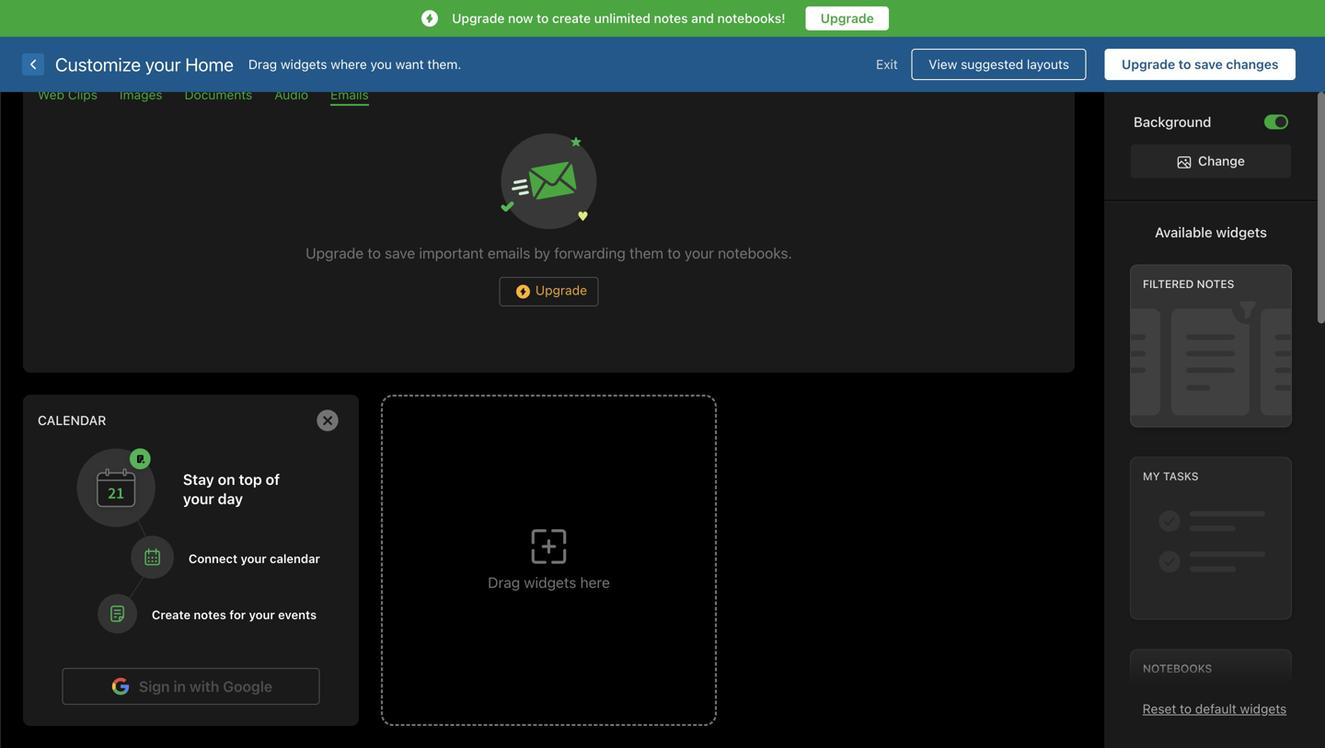 Task type: locate. For each thing, give the bounding box(es) containing it.
widgets right available
[[1217, 224, 1268, 240]]

2 horizontal spatial upgrade
[[1122, 57, 1176, 72]]

1 vertical spatial drag
[[488, 574, 520, 592]]

upgrade inside button
[[821, 11, 875, 26]]

them.
[[428, 57, 462, 72]]

unlimited
[[594, 11, 651, 26]]

to right reset
[[1180, 702, 1192, 717]]

widgets left "where"
[[281, 57, 327, 72]]

widgets
[[281, 57, 327, 72], [1217, 224, 1268, 240], [524, 574, 577, 592], [1241, 702, 1287, 717]]

upgrade up the exit button
[[821, 11, 875, 26]]

reset to default widgets button
[[1143, 702, 1287, 717]]

upgrade for upgrade now to create unlimited notes and notebooks!
[[452, 11, 505, 26]]

remove image
[[309, 402, 346, 439]]

1 vertical spatial to
[[1179, 57, 1192, 72]]

my tasks
[[1143, 470, 1199, 483]]

2 vertical spatial to
[[1180, 702, 1192, 717]]

filtered
[[1143, 277, 1194, 290]]

to inside button
[[1179, 57, 1192, 72]]

to
[[537, 11, 549, 26], [1179, 57, 1192, 72], [1180, 702, 1192, 717]]

drag widgets here
[[488, 574, 610, 592]]

home
[[185, 53, 234, 75]]

drag left "here"
[[488, 574, 520, 592]]

where
[[331, 57, 367, 72]]

upgrade left now
[[452, 11, 505, 26]]

0 horizontal spatial drag
[[249, 57, 277, 72]]

0 vertical spatial drag
[[249, 57, 277, 72]]

to left save
[[1179, 57, 1192, 72]]

reset
[[1143, 702, 1177, 717]]

0 horizontal spatial upgrade
[[452, 11, 505, 26]]

drag for drag widgets here
[[488, 574, 520, 592]]

drag right "home"
[[249, 57, 277, 72]]

drag
[[249, 57, 277, 72], [488, 574, 520, 592]]

1 horizontal spatial upgrade
[[821, 11, 875, 26]]

exit button
[[863, 49, 912, 80]]

upgrade left save
[[1122, 57, 1176, 72]]

changes
[[1227, 57, 1279, 72]]

create
[[552, 11, 591, 26]]

upgrade
[[452, 11, 505, 26], [821, 11, 875, 26], [1122, 57, 1176, 72]]

notebooks!
[[718, 11, 786, 26]]

customize your home
[[55, 53, 234, 75]]

notebooks
[[1143, 662, 1213, 675]]

drag widgets where you want them.
[[249, 57, 462, 72]]

1 horizontal spatial drag
[[488, 574, 520, 592]]

available
[[1156, 224, 1213, 240]]

view suggested layouts button
[[912, 49, 1087, 80]]

upgrade inside button
[[1122, 57, 1176, 72]]

0 vertical spatial to
[[537, 11, 549, 26]]

view suggested layouts
[[929, 57, 1070, 72]]

to right now
[[537, 11, 549, 26]]

widgets left "here"
[[524, 574, 577, 592]]

my
[[1143, 470, 1161, 483]]



Task type: describe. For each thing, give the bounding box(es) containing it.
here
[[580, 574, 610, 592]]

background
[[1134, 114, 1212, 130]]

available widgets
[[1156, 224, 1268, 240]]

notes
[[654, 11, 688, 26]]

change button
[[1132, 145, 1292, 178]]

and
[[692, 11, 714, 26]]

your
[[145, 53, 181, 75]]

suggested
[[961, 57, 1024, 72]]

want
[[396, 57, 424, 72]]

change
[[1199, 153, 1246, 168]]

to for upgrade
[[1179, 57, 1192, 72]]

to for reset
[[1180, 702, 1192, 717]]

view
[[929, 57, 958, 72]]

upgrade button
[[806, 6, 889, 30]]

you
[[371, 57, 392, 72]]

filtered notes
[[1143, 277, 1235, 290]]

reset to default widgets
[[1143, 702, 1287, 717]]

layouts
[[1027, 57, 1070, 72]]

upgrade for upgrade
[[821, 11, 875, 26]]

upgrade for upgrade to save changes
[[1122, 57, 1176, 72]]

upgrade now to create unlimited notes and notebooks!
[[452, 11, 786, 26]]

save
[[1195, 57, 1223, 72]]

drag for drag widgets where you want them.
[[249, 57, 277, 72]]

tasks
[[1164, 470, 1199, 483]]

widgets for drag widgets here
[[524, 574, 577, 592]]

customize
[[55, 53, 141, 75]]

default
[[1196, 702, 1237, 717]]

now
[[508, 11, 533, 26]]

upgrade to save changes button
[[1105, 49, 1296, 80]]

upgrade to save changes
[[1122, 57, 1279, 72]]

widgets for available widgets
[[1217, 224, 1268, 240]]

widgets for drag widgets where you want them.
[[281, 57, 327, 72]]

exit
[[877, 57, 898, 72]]

background image
[[1276, 116, 1287, 128]]

widgets right "default"
[[1241, 702, 1287, 717]]

notes
[[1197, 277, 1235, 290]]



Task type: vqa. For each thing, say whether or not it's contained in the screenshot.
the top Drag
yes



